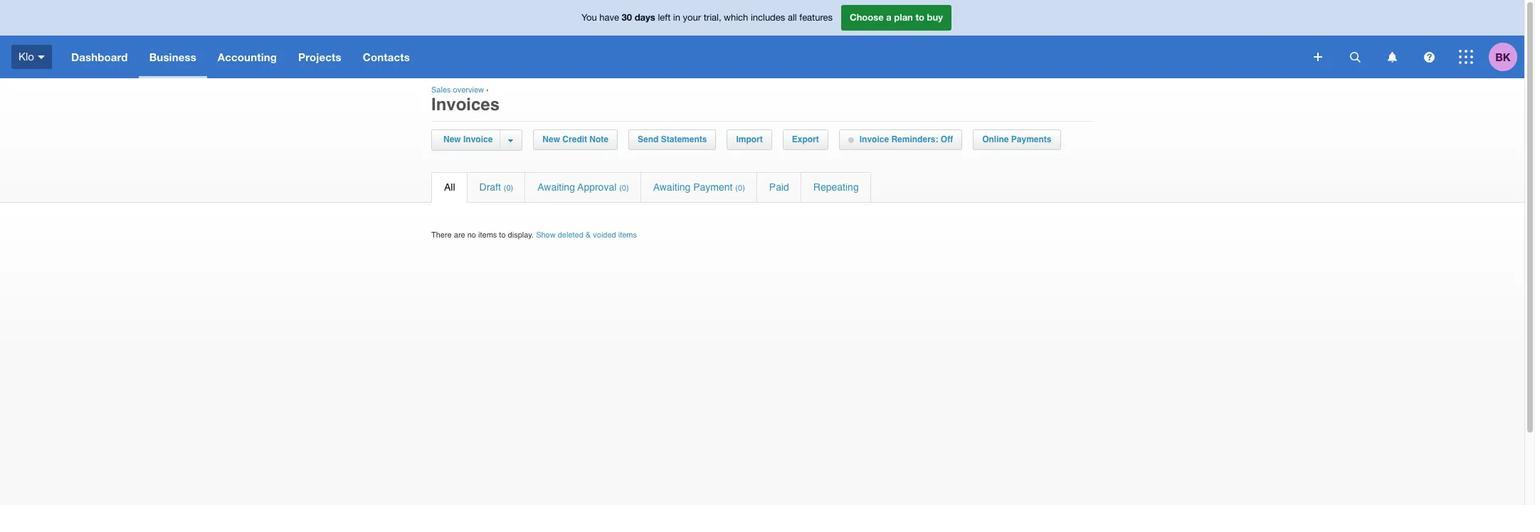 Task type: locate. For each thing, give the bounding box(es) containing it.
includes
[[751, 12, 786, 23]]

all
[[444, 182, 455, 193]]

awaiting payment (0)
[[653, 182, 745, 193]]

new left "credit" on the left top
[[543, 135, 560, 145]]

send statements link
[[629, 130, 716, 150]]

items right voided
[[619, 231, 637, 240]]

show
[[536, 231, 556, 240]]

to inside banner
[[916, 12, 925, 23]]

new inside 'link'
[[444, 135, 461, 145]]

0 horizontal spatial awaiting
[[538, 182, 575, 193]]

1 awaiting from the left
[[538, 182, 575, 193]]

repeating
[[814, 182, 859, 193]]

(0) right payment
[[736, 184, 745, 193]]

(0) right draft
[[504, 184, 514, 193]]

invoice down invoices
[[464, 135, 493, 145]]

send statements
[[638, 135, 707, 145]]

invoices
[[431, 95, 500, 115]]

draft
[[480, 182, 501, 193]]

0 horizontal spatial new
[[444, 135, 461, 145]]

2 new from the left
[[543, 135, 560, 145]]

banner containing bk
[[0, 0, 1525, 78]]

display.
[[508, 231, 534, 240]]

(0) right "approval"
[[620, 184, 629, 193]]

navigation containing dashboard
[[60, 36, 1304, 78]]

to
[[916, 12, 925, 23], [499, 231, 506, 240]]

&
[[586, 231, 591, 240]]

new credit note link
[[534, 130, 617, 150]]

dashboard link
[[60, 36, 139, 78]]

reminders:
[[892, 135, 939, 145]]

invoice left reminders:
[[860, 135, 889, 145]]

new for new credit note
[[543, 135, 560, 145]]

awaiting left "approval"
[[538, 182, 575, 193]]

3 (0) from the left
[[736, 184, 745, 193]]

2 horizontal spatial (0)
[[736, 184, 745, 193]]

2 items from the left
[[619, 231, 637, 240]]

1 horizontal spatial items
[[619, 231, 637, 240]]

1 horizontal spatial new
[[543, 135, 560, 145]]

there
[[431, 231, 452, 240]]

choose
[[850, 12, 884, 23]]

left
[[658, 12, 671, 23]]

items right the no
[[478, 231, 497, 240]]

1 (0) from the left
[[504, 184, 514, 193]]

(0) for awaiting approval
[[620, 184, 629, 193]]

1 new from the left
[[444, 135, 461, 145]]

2 awaiting from the left
[[653, 182, 691, 193]]

sales overview link
[[431, 85, 484, 95]]

invoice
[[464, 135, 493, 145], [860, 135, 889, 145]]

0 horizontal spatial invoice
[[464, 135, 493, 145]]

1 invoice from the left
[[464, 135, 493, 145]]

1 items from the left
[[478, 231, 497, 240]]

bk button
[[1489, 36, 1525, 78]]

paid link
[[757, 173, 801, 202]]

plan
[[895, 12, 913, 23]]

klo
[[19, 50, 34, 62]]

banner
[[0, 0, 1525, 78]]

(0)
[[504, 184, 514, 193], [620, 184, 629, 193], [736, 184, 745, 193]]

show deleted & voided items link
[[536, 231, 637, 240]]

awaiting left payment
[[653, 182, 691, 193]]

0 vertical spatial to
[[916, 12, 925, 23]]

sales
[[431, 85, 451, 95]]

choose a plan to buy
[[850, 12, 943, 23]]

online
[[983, 135, 1009, 145]]

2 invoice from the left
[[860, 135, 889, 145]]

payment
[[694, 182, 733, 193]]

your
[[683, 12, 701, 23]]

navigation
[[60, 36, 1304, 78]]

projects
[[298, 51, 342, 63]]

awaiting
[[538, 182, 575, 193], [653, 182, 691, 193]]

buy
[[927, 12, 943, 23]]

approval
[[578, 182, 617, 193]]

awaiting for awaiting payment
[[653, 182, 691, 193]]

no
[[468, 231, 476, 240]]

days
[[635, 12, 656, 23]]

(0) inside awaiting payment (0)
[[736, 184, 745, 193]]

0 horizontal spatial to
[[499, 231, 506, 240]]

in
[[673, 12, 681, 23]]

all
[[788, 12, 797, 23]]

svg image
[[1350, 52, 1361, 62], [1424, 52, 1435, 62], [1314, 53, 1323, 61], [38, 55, 45, 59]]

(0) inside draft (0)
[[504, 184, 514, 193]]

items
[[478, 231, 497, 240], [619, 231, 637, 240]]

1 horizontal spatial to
[[916, 12, 925, 23]]

send
[[638, 135, 659, 145]]

(0) inside awaiting approval (0)
[[620, 184, 629, 193]]

0 horizontal spatial (0)
[[504, 184, 514, 193]]

0 horizontal spatial items
[[478, 231, 497, 240]]

to left buy
[[916, 12, 925, 23]]

svg image inside klo popup button
[[38, 55, 45, 59]]

to left the display.
[[499, 231, 506, 240]]

new down invoices
[[444, 135, 461, 145]]

2 (0) from the left
[[620, 184, 629, 193]]

1 horizontal spatial (0)
[[620, 184, 629, 193]]

1 horizontal spatial awaiting
[[653, 182, 691, 193]]

you
[[582, 12, 597, 23]]

1 horizontal spatial invoice
[[860, 135, 889, 145]]

klo button
[[0, 36, 60, 78]]

new
[[444, 135, 461, 145], [543, 135, 560, 145]]

you have 30 days left in your trial, which includes all features
[[582, 12, 833, 23]]

business
[[149, 51, 196, 63]]

there are no items to display. show deleted & voided items
[[431, 231, 637, 240]]

svg image
[[1460, 50, 1474, 64], [1388, 52, 1397, 62]]



Task type: describe. For each thing, give the bounding box(es) containing it.
import link
[[728, 130, 772, 150]]

deleted
[[558, 231, 584, 240]]

repeating link
[[802, 173, 871, 202]]

new invoice
[[444, 135, 493, 145]]

invoice reminders:                                  off
[[860, 135, 953, 145]]

a
[[887, 12, 892, 23]]

paid
[[770, 182, 789, 193]]

›
[[486, 85, 489, 95]]

bk
[[1496, 50, 1511, 63]]

30
[[622, 12, 632, 23]]

contacts button
[[352, 36, 421, 78]]

awaiting for awaiting approval
[[538, 182, 575, 193]]

business button
[[139, 36, 207, 78]]

projects button
[[288, 36, 352, 78]]

online payments link
[[974, 130, 1061, 150]]

import
[[736, 135, 763, 145]]

which
[[724, 12, 749, 23]]

export
[[792, 135, 819, 145]]

have
[[600, 12, 619, 23]]

dashboard
[[71, 51, 128, 63]]

trial,
[[704, 12, 722, 23]]

draft (0)
[[480, 182, 514, 193]]

overview
[[453, 85, 484, 95]]

note
[[590, 135, 609, 145]]

1 vertical spatial to
[[499, 231, 506, 240]]

contacts
[[363, 51, 410, 63]]

sales overview › invoices
[[431, 85, 500, 115]]

invoice inside 'link'
[[464, 135, 493, 145]]

(0) for awaiting payment
[[736, 184, 745, 193]]

new credit note
[[543, 135, 609, 145]]

1 horizontal spatial svg image
[[1460, 50, 1474, 64]]

voided
[[593, 231, 616, 240]]

online payments
[[983, 135, 1052, 145]]

all link
[[432, 173, 467, 202]]

off
[[941, 135, 953, 145]]

navigation inside banner
[[60, 36, 1304, 78]]

accounting
[[218, 51, 277, 63]]

0 horizontal spatial svg image
[[1388, 52, 1397, 62]]

are
[[454, 231, 465, 240]]

awaiting approval (0)
[[538, 182, 629, 193]]

statements
[[661, 135, 707, 145]]

new invoice link
[[440, 130, 500, 150]]

export link
[[784, 130, 828, 150]]

payments
[[1012, 135, 1052, 145]]

invoice reminders:                                  off link
[[840, 130, 962, 150]]

accounting button
[[207, 36, 288, 78]]

features
[[800, 12, 833, 23]]

new for new invoice
[[444, 135, 461, 145]]

credit
[[563, 135, 587, 145]]



Task type: vqa. For each thing, say whether or not it's contained in the screenshot.
Into
no



